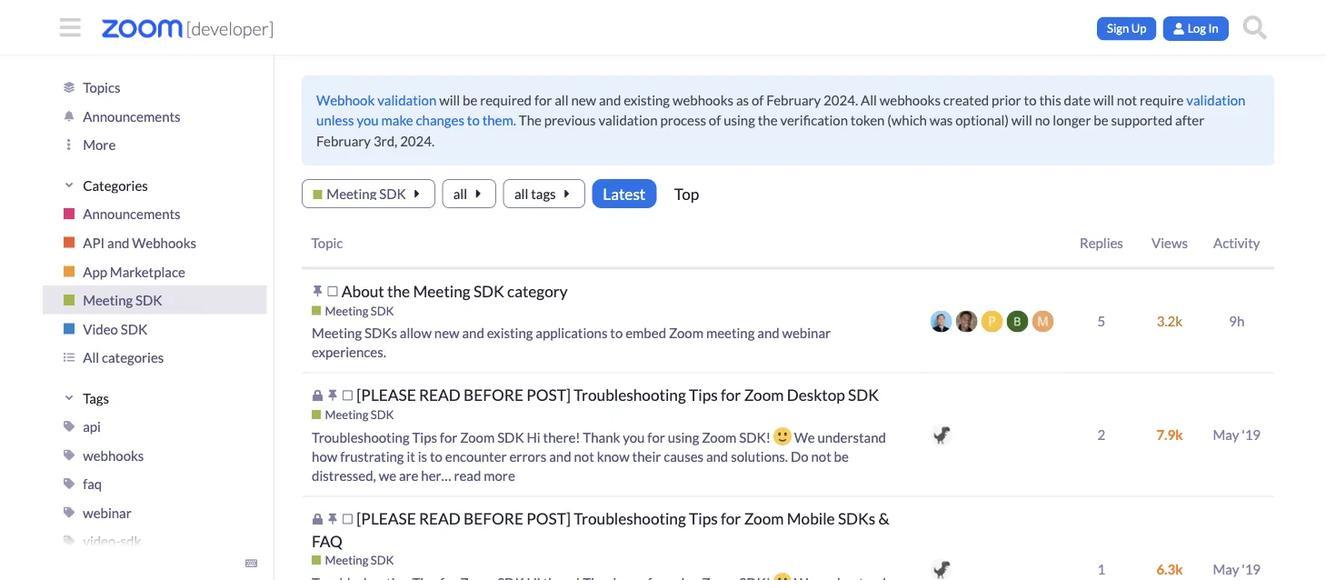 Task type: describe. For each thing, give the bounding box(es) containing it.
1 button
[[1093, 549, 1110, 580]]

prior
[[992, 91, 1022, 108]]

tags button
[[60, 388, 250, 407]]

meeting down "about"
[[325, 303, 368, 318]]

be inside we understand how frustrating it is to encounter errors and not know their causes and solutions. do not be distressed, we are her…
[[834, 448, 849, 465]]

carson - original poster, most recent poster image for [please read before post] troubleshooting tips for zoom desktop sdk
[[930, 424, 952, 446]]

meeting sdk link for [please read before post] troubleshooting tips for zoom desktop sdk
[[312, 406, 394, 423]]

sdk
[[120, 533, 141, 549]]

webhooks inside "link"
[[83, 447, 144, 463]]

this topic is pinned for you; it will display at the top of its category image for [please read before post] troubleshooting tips for zoom desktop sdk
[[327, 390, 339, 401]]

sdks inside [please read before post] troubleshooting tips for zoom mobile sdks & faq
[[838, 509, 876, 528]]

before for [please read before post] troubleshooting tips for zoom desktop sdk
[[464, 386, 524, 404]]

all for all tags
[[515, 185, 528, 202]]

this topic is closed; it no longer accepts new replies image for [please read before post] troubleshooting tips for zoom desktop sdk
[[312, 390, 324, 401]]

1 horizontal spatial february
[[767, 91, 821, 108]]

may '19 for [please read before post] troubleshooting tips for zoom mobile sdks & faq
[[1213, 561, 1261, 577]]

topics
[[83, 79, 120, 95]]

as
[[736, 91, 749, 108]]

to inside we understand how frustrating it is to encounter errors and not know their causes and solutions. do not be distressed, we are her…
[[430, 448, 443, 465]]

search image
[[1240, 15, 1271, 39]]

understand
[[818, 429, 886, 446]]

required
[[480, 91, 532, 108]]

her…
[[421, 467, 451, 484]]

'19 for [please read before post] troubleshooting tips for zoom desktop sdk
[[1242, 427, 1261, 443]]

categories button
[[60, 176, 250, 194]]

allow
[[400, 325, 432, 341]]

webinar link
[[43, 498, 267, 527]]

video
[[83, 320, 118, 337]]

app
[[83, 263, 107, 279]]

2
[[1098, 427, 1106, 443]]

navigation containing sign up
[[1097, 8, 1275, 47]]

app marketplace link
[[43, 257, 267, 285]]

1
[[1098, 561, 1106, 577]]

sign up button
[[1097, 17, 1157, 40]]

tag image for api
[[63, 421, 74, 432]]

1 horizontal spatial existing
[[624, 91, 670, 108]]

topic
[[311, 234, 343, 251]]

meeting sdk meeting sdks allow new and existing applications to embed zoom meeting and webinar experiences.
[[312, 303, 831, 360]]

list image
[[63, 352, 74, 363]]

read for [please read before post] troubleshooting tips for zoom mobile sdks & faq
[[419, 509, 461, 528]]

longer
[[1053, 112, 1091, 128]]

for up sdk! in the bottom of the page
[[721, 386, 741, 404]]

may '19 link for [please read before post] troubleshooting tips for zoom mobile sdks & faq
[[1209, 547, 1266, 580]]

the previous validation    process of using the verification token (which was optional) will no longer be supported after february 3rd, 2024.
[[316, 112, 1205, 149]]

sdk down 'we'
[[371, 553, 394, 567]]

meeting up video sdk
[[83, 292, 133, 308]]

causes
[[664, 448, 704, 465]]

unless
[[316, 112, 354, 128]]

hi
[[527, 429, 541, 446]]

2 horizontal spatial not
[[1117, 91, 1137, 108]]

new inside meeting sdk meeting sdks allow new and existing applications to embed zoom meeting and webinar experiences.
[[434, 325, 460, 341]]

meeting sdk down faq at the bottom
[[325, 553, 394, 567]]

sdk inside meeting sdk meeting sdks allow new and existing applications to embed zoom meeting and webinar experiences.
[[371, 303, 394, 318]]

before for [please read before post] troubleshooting tips for zoom mobile sdks & faq
[[464, 509, 524, 528]]

0 horizontal spatial using
[[668, 429, 699, 446]]

layer group image
[[63, 82, 74, 93]]

may for [please read before post] troubleshooting tips for zoom mobile sdks & faq
[[1213, 561, 1239, 577]]

this
[[1040, 91, 1062, 108]]

0 horizontal spatial webinar
[[83, 504, 132, 520]]

all categories link
[[43, 343, 267, 371]]

changes
[[416, 112, 464, 128]]

meeting sdk down 3rd,
[[327, 185, 406, 202]]

sdk up understand
[[848, 386, 879, 404]]

webhook validation will be required for all new and existing webhooks    as of february 2024. all webhooks created prior to this date will not require
[[316, 91, 1187, 108]]

no
[[1035, 112, 1050, 128]]

0 horizontal spatial will
[[439, 91, 460, 108]]

are
[[399, 467, 419, 484]]

carson - original poster, most recent poster image for [please read before post] troubleshooting tips for zoom mobile sdks & faq
[[930, 559, 952, 580]]

in
[[1209, 21, 1219, 36]]

zoom up sdk! in the bottom of the page
[[744, 386, 784, 404]]

zoom left sdk! in the bottom of the page
[[702, 429, 737, 446]]

7.9k
[[1157, 427, 1183, 443]]

troubleshooting for [please read before post] troubleshooting tips for zoom mobile sdks & faq
[[574, 509, 686, 528]]

know
[[597, 448, 630, 465]]

february inside the previous validation    process of using the verification token (which was optional) will no longer be supported after february 3rd, 2024.
[[316, 132, 371, 149]]

1 horizontal spatial not
[[811, 448, 832, 465]]

applications
[[536, 325, 608, 341]]

2 horizontal spatial will
[[1094, 91, 1115, 108]]

about the meeting sdk category link
[[342, 268, 568, 314]]

views
[[1152, 234, 1188, 251]]

top
[[674, 184, 699, 203]]

hide sidebar image
[[55, 15, 86, 39]]

you inside validation unless you make changes to them.
[[357, 112, 379, 128]]

may '19 link for [please read before post] troubleshooting tips for zoom desktop sdk
[[1209, 413, 1266, 457]]

more
[[484, 467, 515, 484]]

about the meeting sdk category
[[342, 282, 568, 300]]

0 vertical spatial this topic has no solution image
[[327, 286, 339, 297]]

supported
[[1111, 112, 1173, 128]]

meeting
[[706, 325, 755, 341]]

troubleshooting for [please read before post] troubleshooting tips for zoom desktop sdk
[[574, 386, 686, 404]]

0 horizontal spatial all
[[83, 349, 99, 365]]

there!
[[543, 429, 580, 446]]

'19 for [please read before post] troubleshooting tips for zoom mobile sdks & faq
[[1242, 561, 1261, 577]]

api
[[83, 234, 105, 251]]

faq
[[312, 531, 343, 550]]

read more
[[454, 467, 515, 484]]

[please read before post] troubleshooting tips for zoom mobile sdks & faq link
[[312, 496, 890, 563]]

0 vertical spatial this topic is pinned for you; it will display at the top of its category image
[[312, 286, 324, 297]]

post] for [please read before post] troubleshooting tips for zoom desktop sdk
[[527, 386, 571, 404]]

about
[[342, 282, 384, 300]]

meeting sdk up video sdk
[[83, 292, 162, 308]]

main content containing latest
[[43, 55, 1284, 580]]

donte - frequent poster image
[[956, 310, 978, 332]]

[please read before post] troubleshooting tips for zoom desktop sdk link
[[357, 372, 879, 418]]

topics link
[[43, 73, 267, 102]]

this topic is closed; it no longer accepts new replies image for [please read before post] troubleshooting tips for zoom mobile sdks & faq
[[312, 513, 324, 525]]

is
[[418, 448, 427, 465]]

meeting sdks allow new and existing applications to embed zoom meeting and webinar experiences. link
[[312, 323, 921, 362]]

meeting sdk up 'frustrating'
[[325, 407, 394, 422]]

1 announcements from the top
[[83, 108, 181, 124]]

5 button
[[1093, 300, 1110, 341]]

date
[[1064, 91, 1091, 108]]

solutions.
[[731, 448, 788, 465]]

require
[[1140, 91, 1184, 108]]

all for all
[[453, 185, 467, 202]]

we
[[794, 429, 815, 446]]

more
[[83, 136, 116, 153]]

log
[[1188, 21, 1206, 36]]

meeting up experiences.
[[312, 325, 362, 341]]

token
[[851, 112, 885, 128]]

&
[[879, 509, 890, 528]]

faq
[[83, 475, 102, 492]]

marketplace
[[110, 263, 185, 279]]

embed
[[626, 325, 666, 341]]

0 vertical spatial 2024.
[[824, 91, 858, 108]]

categories
[[102, 349, 164, 365]]

api and webhooks link
[[43, 228, 267, 257]]

5
[[1098, 313, 1106, 329]]

1 vertical spatial troubleshooting
[[312, 429, 410, 446]]

zoom developer forum image
[[102, 19, 182, 38]]

sdk down marketplace
[[136, 292, 162, 308]]

1 vertical spatial you
[[623, 429, 645, 446]]

tag image for webinar
[[63, 507, 74, 518]]

2024. inside the previous validation    process of using the verification token (which was optional) will no longer be supported after february 3rd, 2024.
[[400, 132, 435, 149]]



Task type: locate. For each thing, give the bounding box(es) containing it.
2 horizontal spatial webhooks
[[880, 91, 941, 108]]

sdk left hi
[[497, 429, 524, 446]]

prakash - frequent poster image
[[981, 310, 1003, 332]]

webinar up video-sdk
[[83, 504, 132, 520]]

webhook validation link
[[316, 91, 437, 108]]

all categories
[[83, 349, 164, 365]]

carson - original poster, most recent poster image
[[930, 424, 952, 446], [930, 559, 952, 580]]

existing down category
[[487, 325, 533, 341]]

1 vertical spatial existing
[[487, 325, 533, 341]]

1 slight_smile image from the top
[[773, 427, 792, 446]]

0 vertical spatial slight_smile image
[[773, 427, 792, 446]]

validation left process
[[599, 112, 658, 128]]

may right 7.9k
[[1213, 427, 1239, 443]]

0 vertical spatial the
[[758, 112, 778, 128]]

1 vertical spatial be
[[1094, 112, 1109, 128]]

1 vertical spatial webinar
[[83, 504, 132, 520]]

experiences.
[[312, 344, 386, 360]]

sign
[[1107, 21, 1129, 36]]

0 vertical spatial read
[[419, 386, 461, 404]]

webinar up 'desktop'
[[782, 325, 831, 341]]

1 vertical spatial post]
[[527, 509, 571, 528]]

[please read before post] troubleshooting tips for zoom desktop sdk
[[357, 386, 879, 404]]

meeting sdk link down "about"
[[312, 302, 394, 319]]

for up the
[[534, 91, 552, 108]]

this topic is pinned for you; it will display at the top of its category image down experiences.
[[327, 390, 339, 401]]

using inside the previous validation    process of using the verification token (which was optional) will no longer be supported after february 3rd, 2024.
[[724, 112, 755, 128]]

mobile
[[787, 509, 835, 528]]

may '19 right 6.3k
[[1213, 561, 1261, 577]]

the right "about"
[[387, 282, 410, 300]]

will inside the previous validation    process of using the verification token (which was optional) will no longer be supported after february 3rd, 2024.
[[1012, 112, 1033, 128]]

0 vertical spatial new
[[571, 91, 597, 108]]

0 vertical spatial tips
[[689, 386, 718, 404]]

not right "do"
[[811, 448, 832, 465]]

1 may from the top
[[1213, 427, 1239, 443]]

this topic has no solution image
[[327, 286, 339, 297], [342, 390, 353, 401], [342, 513, 353, 525]]

will right date
[[1094, 91, 1115, 108]]

this topic is closed; it no longer accepts new replies image down experiences.
[[312, 390, 324, 401]]

2 tag image from the top
[[63, 478, 74, 489]]

1 horizontal spatial of
[[752, 91, 764, 108]]

1 horizontal spatial be
[[834, 448, 849, 465]]

tips inside [please read before post] troubleshooting tips for zoom desktop sdk link
[[689, 386, 718, 404]]

more button
[[43, 130, 267, 159]]

9h link
[[1225, 299, 1249, 343]]

tag image inside webhooks "link"
[[63, 450, 74, 460]]

[please
[[357, 386, 416, 404], [357, 509, 416, 528]]

will up changes
[[439, 91, 460, 108]]

1 before from the top
[[464, 386, 524, 404]]

distressed,
[[312, 467, 376, 484]]

announcements
[[83, 108, 181, 124], [83, 206, 181, 222]]

1 vertical spatial [please
[[357, 509, 416, 528]]

2024. up verification on the top right of the page
[[824, 91, 858, 108]]

0 vertical spatial troubleshooting
[[574, 386, 686, 404]]

announcements link down categories "dropdown button" on the top left of the page
[[43, 200, 267, 228]]

0 horizontal spatial existing
[[487, 325, 533, 341]]

1 vertical spatial new
[[434, 325, 460, 341]]

3.2k
[[1157, 313, 1183, 329]]

0 vertical spatial post]
[[527, 386, 571, 404]]

validation unless you make changes to them.
[[316, 91, 1246, 128]]

tag image
[[63, 450, 74, 460], [63, 536, 74, 546]]

1 vertical spatial announcements
[[83, 206, 181, 222]]

not down thank
[[574, 448, 594, 465]]

slight_smile image down the mobile
[[773, 573, 792, 580]]

to inside meeting sdk meeting sdks allow new and existing applications to embed zoom meeting and webinar experiences.
[[610, 325, 623, 341]]

0 vertical spatial tag image
[[63, 421, 74, 432]]

meeting up "how"
[[325, 407, 368, 422]]

webhooks link
[[43, 441, 267, 469]]

tags
[[83, 390, 109, 406]]

to left embed
[[610, 325, 623, 341]]

replies button
[[1068, 218, 1136, 268]]

for
[[534, 91, 552, 108], [721, 386, 741, 404], [440, 429, 458, 446], [648, 429, 665, 446], [721, 509, 741, 528]]

meeting sdk link for about the meeting sdk category
[[312, 302, 394, 319]]

2 announcements link from the top
[[43, 200, 267, 228]]

0 horizontal spatial 2024.
[[400, 132, 435, 149]]

do
[[791, 448, 809, 465]]

to inside validation unless you make changes to them.
[[467, 112, 480, 128]]

slight_smile image left we
[[773, 427, 792, 446]]

not up supported
[[1117, 91, 1137, 108]]

2 may from the top
[[1213, 561, 1239, 577]]

zoom left the mobile
[[744, 509, 784, 528]]

1 read from the top
[[419, 386, 461, 404]]

video sdk
[[83, 320, 147, 337]]

to left them.
[[467, 112, 480, 128]]

1 horizontal spatial 2024.
[[824, 91, 858, 108]]

app marketplace
[[83, 263, 185, 279]]

angle down image
[[63, 392, 75, 404]]

tag image for faq
[[63, 478, 74, 489]]

2 vertical spatial be
[[834, 448, 849, 465]]

may
[[1213, 427, 1239, 443], [1213, 561, 1239, 577]]

2 post] from the top
[[527, 509, 571, 528]]

post] for [please read before post] troubleshooting tips for zoom mobile sdks & faq
[[527, 509, 571, 528]]

1 [please from the top
[[357, 386, 416, 404]]

tag image inside video-sdk link
[[63, 536, 74, 546]]

tips up is
[[412, 429, 437, 446]]

them.
[[482, 112, 516, 128]]

1 '19 from the top
[[1242, 427, 1261, 443]]

zoom inside [please read before post] troubleshooting tips for zoom mobile sdks & faq
[[744, 509, 784, 528]]

1 vertical spatial this topic has no solution image
[[342, 390, 353, 401]]

1 horizontal spatial new
[[571, 91, 597, 108]]

mathew - most recent poster image
[[1032, 310, 1054, 332]]

make
[[381, 112, 413, 128]]

before up encounter
[[464, 386, 524, 404]]

this topic is pinned for you; it will display at the top of its category image
[[312, 286, 324, 297], [327, 390, 339, 401], [327, 513, 339, 525]]

sdks left allow
[[365, 325, 397, 341]]

categories
[[83, 177, 148, 193]]

for inside [please read before post] troubleshooting tips for zoom mobile sdks & faq
[[721, 509, 741, 528]]

announcements up api and webhooks
[[83, 206, 181, 222]]

webhooks
[[132, 234, 196, 251]]

2 vertical spatial tag image
[[63, 507, 74, 518]]

using down as
[[724, 112, 755, 128]]

read for [please read before post] troubleshooting tips for zoom desktop sdk
[[419, 386, 461, 404]]

0 horizontal spatial all
[[453, 185, 467, 202]]

latest
[[603, 184, 646, 203]]

1 vertical spatial february
[[316, 132, 371, 149]]

0 vertical spatial may '19
[[1213, 427, 1261, 443]]

webhooks up (which
[[880, 91, 941, 108]]

2 [please from the top
[[357, 509, 416, 528]]

this topic is closed; it no longer accepts new replies image up faq at the bottom
[[312, 513, 324, 525]]

log in button
[[1163, 16, 1229, 41]]

2 carson - original poster, most recent poster image from the top
[[930, 559, 952, 580]]

0 vertical spatial announcements
[[83, 108, 181, 124]]

1 vertical spatial tips
[[412, 429, 437, 446]]

you up 'their'
[[623, 429, 645, 446]]

0 horizontal spatial webhooks
[[83, 447, 144, 463]]

sdks left &
[[838, 509, 876, 528]]

for up encounter
[[440, 429, 458, 446]]

sdk down 3rd,
[[379, 185, 406, 202]]

tag image down angle down image
[[63, 450, 74, 460]]

this topic has no solution image for [please read before post] troubleshooting tips for zoom mobile sdks & faq
[[342, 513, 353, 525]]

all up previous
[[555, 91, 569, 108]]

this topic is pinned for you; it will display at the top of its category image up faq at the bottom
[[327, 513, 339, 525]]

to
[[1024, 91, 1037, 108], [467, 112, 480, 128], [610, 325, 623, 341], [430, 448, 443, 465]]

tips for [please read before post] troubleshooting tips for zoom mobile sdks & faq
[[689, 509, 718, 528]]

video sdk link
[[43, 314, 267, 343]]

1 vertical spatial the
[[387, 282, 410, 300]]

0 horizontal spatial sdks
[[365, 325, 397, 341]]

sdk!
[[739, 429, 771, 446]]

read
[[454, 467, 481, 484]]

1 vertical spatial before
[[464, 509, 524, 528]]

slight_smile image
[[773, 427, 792, 446], [773, 573, 792, 580]]

michael - original poster image
[[930, 310, 952, 332]]

2 vertical spatial troubleshooting
[[574, 509, 686, 528]]

tag image left video-
[[63, 536, 74, 546]]

'19 right 6.3k
[[1242, 561, 1261, 577]]

be inside the previous validation    process of using the verification token (which was optional) will no longer be supported after february 3rd, 2024.
[[1094, 112, 1109, 128]]

2 vertical spatial tips
[[689, 509, 718, 528]]

1 vertical spatial tag image
[[63, 536, 74, 546]]

announcements link down topics
[[43, 102, 267, 130]]

1 vertical spatial may
[[1213, 561, 1239, 577]]

1 horizontal spatial using
[[724, 112, 755, 128]]

meeting sdk
[[327, 185, 406, 202], [83, 292, 162, 308], [325, 407, 394, 422], [325, 553, 394, 567]]

1 vertical spatial carson - original poster, most recent poster image
[[930, 559, 952, 580]]

0 vertical spatial this topic is closed; it no longer accepts new replies image
[[312, 390, 324, 401]]

for down the solutions.
[[721, 509, 741, 528]]

sdk left category
[[474, 282, 504, 300]]

troubleshooting up thank
[[574, 386, 686, 404]]

1 vertical spatial read
[[419, 509, 461, 528]]

of right as
[[752, 91, 764, 108]]

tips inside [please read before post] troubleshooting tips for zoom mobile sdks & faq
[[689, 509, 718, 528]]

new up previous
[[571, 91, 597, 108]]

all tags
[[515, 185, 556, 202]]

1 tag image from the top
[[63, 450, 74, 460]]

navigation
[[1097, 8, 1275, 47]]

tag image for webhooks
[[63, 450, 74, 460]]

0 vertical spatial before
[[464, 386, 524, 404]]

[please inside [please read before post] troubleshooting tips for zoom mobile sdks & faq
[[357, 509, 416, 528]]

meeting down faq at the bottom
[[325, 553, 368, 567]]

this topic is pinned for you; it will display at the top of its category image for [please read before post] troubleshooting tips for zoom mobile sdks & faq
[[327, 513, 339, 525]]

webhook
[[316, 91, 375, 108]]

1 vertical spatial all
[[83, 349, 99, 365]]

0 vertical spatial sdks
[[365, 325, 397, 341]]

latest link
[[592, 179, 657, 208]]

meeting up the topic
[[327, 185, 377, 202]]

tips up causes
[[689, 386, 718, 404]]

2 before from the top
[[464, 509, 524, 528]]

video-sdk link
[[43, 527, 267, 555]]

the
[[519, 112, 542, 128]]

february down unless
[[316, 132, 371, 149]]

read inside [please read before post] troubleshooting tips for zoom mobile sdks & faq
[[419, 509, 461, 528]]

desktop
[[787, 386, 845, 404]]

tips for [please read before post] troubleshooting tips for zoom desktop sdk
[[689, 386, 718, 404]]

sdks inside meeting sdk meeting sdks allow new and existing applications to embed zoom meeting and webinar experiences.
[[365, 325, 397, 341]]

the inside the previous validation    process of using the verification token (which was optional) will no longer be supported after february 3rd, 2024.
[[758, 112, 778, 128]]

new
[[571, 91, 597, 108], [434, 325, 460, 341]]

0 vertical spatial be
[[463, 91, 478, 108]]

february up verification on the top right of the page
[[767, 91, 821, 108]]

[please read before post] troubleshooting tips for zoom mobile sdks & faq
[[312, 509, 890, 550]]

of inside the previous validation    process of using the verification token (which was optional) will no longer be supported after february 3rd, 2024.
[[709, 112, 721, 128]]

2 may '19 from the top
[[1213, 561, 1261, 577]]

0 vertical spatial you
[[357, 112, 379, 128]]

activity
[[1214, 234, 1261, 251]]

1 vertical spatial this topic is pinned for you; it will display at the top of its category image
[[327, 390, 339, 401]]

before inside [please read before post] troubleshooting tips for zoom mobile sdks & faq
[[464, 509, 524, 528]]

validation inside the previous validation    process of using the verification token (which was optional) will no longer be supported after february 3rd, 2024.
[[599, 112, 658, 128]]

0 horizontal spatial not
[[574, 448, 594, 465]]

may for [please read before post] troubleshooting tips for zoom desktop sdk
[[1213, 427, 1239, 443]]

created
[[944, 91, 989, 108]]

1 vertical spatial sdks
[[838, 509, 876, 528]]

2 announcements from the top
[[83, 206, 181, 222]]

up
[[1132, 21, 1147, 36]]

0 horizontal spatial of
[[709, 112, 721, 128]]

2 this topic is closed; it no longer accepts new replies image from the top
[[312, 513, 324, 525]]

new right allow
[[434, 325, 460, 341]]

validation up after
[[1187, 91, 1246, 108]]

all
[[555, 91, 569, 108], [453, 185, 467, 202], [515, 185, 528, 202]]

webhooks
[[673, 91, 734, 108], [880, 91, 941, 108], [83, 447, 144, 463]]

video-sdk
[[83, 533, 141, 549]]

2024. down make
[[400, 132, 435, 149]]

user image
[[1173, 23, 1185, 35]]

tag image for video-sdk
[[63, 536, 74, 546]]

may '19 link right 7.9k
[[1209, 413, 1266, 457]]

1 horizontal spatial sdks
[[838, 509, 876, 528]]

(which
[[888, 112, 927, 128]]

this topic has no solution image for [please read before post] troubleshooting tips for zoom desktop sdk
[[342, 390, 353, 401]]

0 vertical spatial tag image
[[63, 450, 74, 460]]

1 vertical spatial may '19
[[1213, 561, 1261, 577]]

1 post] from the top
[[527, 386, 571, 404]]

we
[[379, 467, 396, 484]]

1 carson - original poster, most recent poster image from the top
[[930, 424, 952, 446]]

1 tag image from the top
[[63, 421, 74, 432]]

optional)
[[956, 112, 1009, 128]]

0 vertical spatial existing
[[624, 91, 670, 108]]

1 vertical spatial 2024.
[[400, 132, 435, 149]]

'19
[[1242, 427, 1261, 443], [1242, 561, 1261, 577]]

1 vertical spatial tag image
[[63, 478, 74, 489]]

1 announcements link from the top
[[43, 102, 267, 130]]

1 horizontal spatial webinar
[[782, 325, 831, 341]]

brown - frequent poster image
[[1007, 310, 1029, 332]]

2 tag image from the top
[[63, 536, 74, 546]]

this topic has no solution image left "about"
[[327, 286, 339, 297]]

0 horizontal spatial be
[[463, 91, 478, 108]]

1 this topic is closed; it no longer accepts new replies image from the top
[[312, 390, 324, 401]]

tag image inside "webinar" link
[[63, 507, 74, 518]]

encounter
[[445, 448, 507, 465]]

troubleshooting inside [please read before post] troubleshooting tips for zoom mobile sdks & faq
[[574, 509, 686, 528]]

2 vertical spatial this topic has no solution image
[[342, 513, 353, 525]]

api link
[[43, 412, 267, 441]]

zoom up encounter
[[460, 429, 495, 446]]

1 vertical spatial may '19 link
[[1209, 547, 1266, 580]]

video-
[[83, 533, 120, 549]]

0 vertical spatial may
[[1213, 427, 1239, 443]]

may '19 link
[[1209, 413, 1266, 457], [1209, 547, 1266, 580]]

zoom inside meeting sdk meeting sdks allow new and existing applications to embed zoom meeting and webinar experiences.
[[669, 325, 704, 341]]

tips down causes
[[689, 509, 718, 528]]

main content
[[43, 55, 1284, 580]]

2 '19 from the top
[[1242, 561, 1261, 577]]

bell image
[[63, 111, 74, 121]]

0 vertical spatial using
[[724, 112, 755, 128]]

february
[[767, 91, 821, 108], [316, 132, 371, 149]]

this topic has no solution image up faq at the bottom
[[342, 513, 353, 525]]

1 vertical spatial slight_smile image
[[773, 573, 792, 580]]

1 horizontal spatial the
[[758, 112, 778, 128]]

0 vertical spatial may '19 link
[[1209, 413, 1266, 457]]

meeting sdk link up 'frustrating'
[[312, 406, 394, 423]]

2 may '19 link from the top
[[1209, 547, 1266, 580]]

all up token
[[861, 91, 877, 108]]

1 vertical spatial announcements link
[[43, 200, 267, 228]]

1 vertical spatial of
[[709, 112, 721, 128]]

0 vertical spatial '19
[[1242, 427, 1261, 443]]

sdk down "about"
[[371, 303, 394, 318]]

log in
[[1188, 21, 1219, 36]]

top link
[[663, 179, 710, 208]]

troubleshooting
[[574, 386, 686, 404], [312, 429, 410, 446], [574, 509, 686, 528]]

0 horizontal spatial february
[[316, 132, 371, 149]]

read
[[419, 386, 461, 404], [419, 509, 461, 528]]

2 slight_smile image from the top
[[773, 573, 792, 580]]

how
[[312, 448, 338, 465]]

webhooks up faq
[[83, 447, 144, 463]]

3 tag image from the top
[[63, 507, 74, 518]]

0 vertical spatial webinar
[[782, 325, 831, 341]]

meeting sdk link down faq at the bottom
[[312, 552, 394, 568]]

replies
[[1080, 234, 1124, 251]]

faq link
[[43, 469, 267, 498]]

sdks
[[365, 325, 397, 341], [838, 509, 876, 528]]

'19 right 7.9k
[[1242, 427, 1261, 443]]

meeting sdk link for [please read before post] troubleshooting tips for zoom mobile sdks & faq
[[312, 552, 394, 568]]

to left this
[[1024, 91, 1037, 108]]

before down more on the left of page
[[464, 509, 524, 528]]

0 horizontal spatial new
[[434, 325, 460, 341]]

0 horizontal spatial the
[[387, 282, 410, 300]]

may '19 for [please read before post] troubleshooting tips for zoom desktop sdk
[[1213, 427, 1261, 443]]

1 may '19 from the top
[[1213, 427, 1261, 443]]

[please for [please read before post] troubleshooting tips for zoom desktop sdk
[[357, 386, 416, 404]]

sdk up categories
[[121, 320, 147, 337]]

webinar
[[782, 325, 831, 341], [83, 504, 132, 520]]

validation inside validation unless you make changes to them.
[[1187, 91, 1246, 108]]

webinar inside meeting sdk meeting sdks allow new and existing applications to embed zoom meeting and webinar experiences.
[[782, 325, 831, 341]]

sdk up 'frustrating'
[[371, 407, 394, 422]]

sign up
[[1107, 21, 1147, 36]]

tag image inside faq link
[[63, 478, 74, 489]]

0 vertical spatial [please
[[357, 386, 416, 404]]

you down webhook validation link
[[357, 112, 379, 128]]

read up is
[[419, 386, 461, 404]]

0 vertical spatial announcements link
[[43, 102, 267, 130]]

1 horizontal spatial validation
[[599, 112, 658, 128]]

[please down 'we'
[[357, 509, 416, 528]]

2 horizontal spatial validation
[[1187, 91, 1246, 108]]

ellipsis v image
[[60, 139, 78, 151]]

all left the tags
[[515, 185, 528, 202]]

meeting up allow
[[413, 282, 471, 300]]

to right is
[[430, 448, 443, 465]]

zoom
[[669, 325, 704, 341], [744, 386, 784, 404], [460, 429, 495, 446], [702, 429, 737, 446], [744, 509, 784, 528]]

for up 'their'
[[648, 429, 665, 446]]

will
[[439, 91, 460, 108], [1094, 91, 1115, 108], [1012, 112, 1033, 128]]

existing inside meeting sdk meeting sdks allow new and existing applications to embed zoom meeting and webinar experiences.
[[487, 325, 533, 341]]

validation unless you make changes to them. link
[[316, 91, 1246, 128]]

1 may '19 link from the top
[[1209, 413, 1266, 457]]

tag image inside api link
[[63, 421, 74, 432]]

be right longer
[[1094, 112, 1109, 128]]

2 read from the top
[[419, 509, 461, 528]]

posters element
[[926, 218, 1068, 268]]

9h
[[1229, 313, 1245, 329]]

post] up troubleshooting tips for zoom sdk hi there! thank you for using zoom sdk! at the bottom
[[527, 386, 571, 404]]

2 horizontal spatial all
[[555, 91, 569, 108]]

post] down errors on the left
[[527, 509, 571, 528]]

meeting sdk link
[[43, 285, 267, 314], [312, 302, 394, 319], [312, 406, 394, 423], [312, 552, 394, 568]]

1 horizontal spatial webhooks
[[673, 91, 734, 108]]

[please for [please read before post] troubleshooting tips for zoom mobile sdks & faq
[[357, 509, 416, 528]]

angle down image
[[63, 179, 75, 191]]

webhooks up process
[[673, 91, 734, 108]]

2 horizontal spatial be
[[1094, 112, 1109, 128]]

0 vertical spatial of
[[752, 91, 764, 108]]

keyboard shortcuts image
[[245, 557, 257, 569]]

1 horizontal spatial will
[[1012, 112, 1033, 128]]

meeting sdk link down marketplace
[[43, 285, 267, 314]]

tag image
[[63, 421, 74, 432], [63, 478, 74, 489], [63, 507, 74, 518]]

existing up process
[[624, 91, 670, 108]]

1 horizontal spatial all
[[861, 91, 877, 108]]

verification
[[780, 112, 848, 128]]

2 vertical spatial this topic is pinned for you; it will display at the top of its category image
[[327, 513, 339, 525]]

[please down experiences.
[[357, 386, 416, 404]]

read down her…
[[419, 509, 461, 528]]

sdk
[[379, 185, 406, 202], [474, 282, 504, 300], [136, 292, 162, 308], [371, 303, 394, 318], [121, 320, 147, 337], [848, 386, 879, 404], [371, 407, 394, 422], [497, 429, 524, 446], [371, 553, 394, 567]]

may right 6.3k
[[1213, 561, 1239, 577]]

0 horizontal spatial validation
[[377, 91, 437, 108]]

1 horizontal spatial you
[[623, 429, 645, 446]]

troubleshooting up 'frustrating'
[[312, 429, 410, 446]]

post] inside [please read before post] troubleshooting tips for zoom mobile sdks & faq
[[527, 509, 571, 528]]

all right "list" "icon" at left
[[83, 349, 99, 365]]

this topic is closed; it no longer accepts new replies image
[[312, 390, 324, 401], [312, 513, 324, 525]]

0 vertical spatial february
[[767, 91, 821, 108]]

2024.
[[824, 91, 858, 108], [400, 132, 435, 149]]

2 button
[[1093, 414, 1110, 455]]

1 horizontal spatial all
[[515, 185, 528, 202]]

0 horizontal spatial you
[[357, 112, 379, 128]]



Task type: vqa. For each thing, say whether or not it's contained in the screenshot.
navigation containing Sign Up
yes



